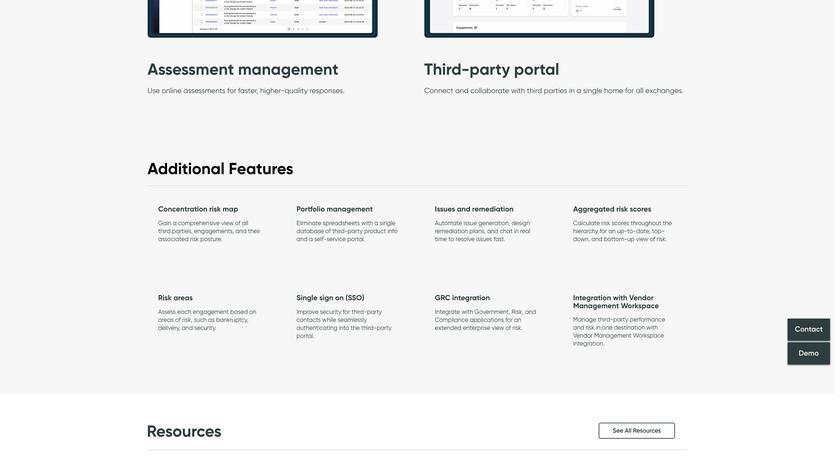 Task type: describe. For each thing, give the bounding box(es) containing it.
calculate
[[574, 219, 600, 226]]

1 horizontal spatial single
[[583, 86, 603, 95]]

extended
[[435, 324, 462, 331]]

of inside the assess each engagement based on areas of risk, such as bankruptcy, delivery, and security.
[[175, 316, 181, 323]]

faster,
[[238, 86, 258, 95]]

a up the "product" at the left of page
[[375, 219, 378, 226]]

in for third
[[569, 86, 575, 95]]

0 vertical spatial areas
[[174, 293, 193, 302]]

scores for calculate
[[612, 219, 630, 226]]

with right collaborate
[[511, 86, 525, 95]]

vendor inside manage third-party performance and risk in one destination with vendor management workspace integration.
[[574, 332, 593, 339]]

bankruptcy,
[[216, 316, 249, 323]]

database
[[297, 227, 324, 234]]

on inside the assess each engagement based on areas of risk, such as bankruptcy, delivery, and security.
[[249, 308, 256, 315]]

hierarchy
[[574, 227, 599, 234]]

product
[[364, 227, 386, 234]]

assess each engagement based on areas of risk, such as bankruptcy, delivery, and security.
[[158, 308, 256, 331]]

contacts
[[297, 316, 321, 323]]

eliminate spreadsheets with a single database of third-party product info and a self-service portal.
[[297, 219, 398, 242]]

integration
[[453, 293, 490, 302]]

portfolio
[[297, 205, 325, 214]]

with inside the eliminate spreadsheets with a single database of third-party product info and a self-service portal.
[[362, 219, 373, 226]]

of inside gain a comprehensive view of all third parties, engagements, and their associated risk posture.
[[235, 219, 241, 226]]

all
[[625, 427, 632, 434]]

and inside the eliminate spreadsheets with a single database of third-party product info and a self-service portal.
[[297, 235, 308, 242]]

security.
[[194, 324, 217, 331]]

features
[[229, 158, 294, 178]]

assess
[[158, 308, 176, 315]]

1 horizontal spatial resources
[[633, 427, 661, 434]]

generation,
[[479, 219, 510, 226]]

to
[[449, 235, 454, 242]]

gain
[[158, 219, 171, 226]]

concentration
[[158, 205, 208, 214]]

assessment management
[[148, 59, 339, 79]]

in inside automate issue generation, design remediation plans, and chat in real time to resolve issues fast.
[[514, 227, 519, 234]]

responses.
[[310, 86, 345, 95]]

(sso)
[[346, 293, 365, 302]]

posture.
[[200, 235, 222, 242]]

government,
[[475, 308, 510, 315]]

gain a comprehensive view of all third parties, engagements, and their associated risk posture.
[[158, 219, 260, 242]]

and inside automate issue generation, design remediation plans, and chat in real time to resolve issues fast.
[[488, 227, 499, 234]]

management for assessment management
[[238, 59, 339, 79]]

third- down seamlessly at the bottom of the page
[[362, 324, 377, 331]]

and inside gain a comprehensive view of all third parties, engagements, and their associated risk posture.
[[236, 227, 247, 234]]

delivery,
[[158, 324, 180, 331]]

plans,
[[470, 227, 486, 234]]

manage
[[574, 316, 597, 323]]

bottom-
[[604, 235, 628, 242]]

single inside the eliminate spreadsheets with a single database of third-party product info and a self-service portal.
[[380, 219, 396, 226]]

for right home
[[626, 86, 634, 95]]

integration
[[574, 293, 612, 302]]

and right connect
[[455, 86, 469, 95]]

the inside calculate risk scores throughout the hierarchy for an up-to-date, top- down, and bottom-up view of risk.
[[663, 219, 672, 226]]

0 vertical spatial remediation
[[473, 205, 514, 214]]

security
[[320, 308, 341, 315]]

remediation inside automate issue generation, design remediation plans, and chat in real time to resolve issues fast.
[[435, 227, 468, 234]]

calculate risk scores throughout the hierarchy for an up-to-date, top- down, and bottom-up view of risk.
[[574, 219, 672, 242]]

one
[[602, 324, 613, 331]]

integrate
[[435, 308, 460, 315]]

third-
[[424, 59, 470, 79]]

management for portfolio management
[[327, 205, 373, 214]]

top-
[[653, 227, 665, 234]]

single
[[297, 293, 318, 302]]

workspace inside integration with vendor management workspace
[[621, 301, 659, 310]]

design
[[512, 219, 530, 226]]

authenticating
[[297, 324, 338, 331]]

parties,
[[172, 227, 193, 234]]

contact
[[795, 325, 823, 334]]

additional
[[148, 158, 225, 178]]

integration with vendor management workspace
[[574, 293, 659, 310]]

aggregated risk scores
[[574, 205, 652, 214]]

view inside calculate risk scores throughout the hierarchy for an up-to-date, top- down, and bottom-up view of risk.
[[636, 235, 649, 242]]

use
[[148, 86, 160, 95]]

an inside integrate with government, risk, and compliance applications for an extended enterprise view of risk.
[[515, 316, 522, 323]]

workspace inside manage third-party performance and risk in one destination with vendor management workspace integration.
[[633, 332, 664, 339]]

demo link
[[788, 342, 831, 364]]

see
[[613, 427, 624, 434]]

with inside integrate with government, risk, and compliance applications for an extended enterprise view of risk.
[[462, 308, 473, 315]]

portal
[[514, 59, 560, 79]]

time
[[435, 235, 447, 242]]

engagements,
[[194, 227, 234, 234]]

the inside the improve security for third-party contacts while seamlessly authenticating into the third-party portal.
[[351, 324, 360, 331]]

enterprise
[[463, 324, 491, 331]]

automate issue generation, design remediation plans, and chat in real time to resolve issues fast.
[[435, 219, 531, 242]]

collaborate
[[471, 86, 510, 95]]

third-party portal
[[424, 59, 560, 79]]

seamlessly
[[338, 316, 367, 323]]

info
[[388, 227, 398, 234]]

demo
[[799, 349, 820, 358]]

grc integration
[[435, 293, 490, 302]]

assessment
[[148, 59, 234, 79]]

of inside calculate risk scores throughout the hierarchy for an up-to-date, top- down, and bottom-up view of risk.
[[650, 235, 656, 242]]

additional features
[[148, 158, 294, 178]]

improve
[[297, 308, 319, 315]]

and inside the assess each engagement based on areas of risk, such as bankruptcy, delivery, and security.
[[182, 324, 193, 331]]

each
[[177, 308, 191, 315]]

compliance
[[435, 316, 469, 323]]

integration.
[[574, 340, 605, 347]]

spreadsheets
[[323, 219, 360, 226]]

date,
[[637, 227, 651, 234]]

connect and collaborate with third parties in a single home for all exchanges.
[[424, 86, 684, 95]]

collaborate & share in one place image
[[424, 0, 688, 38]]

applications
[[470, 316, 504, 323]]

down,
[[574, 235, 590, 242]]

fast.
[[494, 235, 506, 242]]

0 horizontal spatial resources
[[147, 421, 222, 441]]

areas inside the assess each engagement based on areas of risk, such as bankruptcy, delivery, and security.
[[158, 316, 174, 323]]

automate
[[435, 219, 462, 226]]

online
[[162, 86, 182, 95]]

risk. inside calculate risk scores throughout the hierarchy for an up-to-date, top- down, and bottom-up view of risk.
[[657, 235, 667, 242]]

risk for aggregated
[[617, 205, 628, 214]]

issues
[[477, 235, 492, 242]]



Task type: vqa. For each thing, say whether or not it's contained in the screenshot.


Task type: locate. For each thing, give the bounding box(es) containing it.
service
[[327, 235, 346, 242]]

1 horizontal spatial vendor
[[630, 293, 654, 302]]

2 vertical spatial in
[[596, 324, 601, 331]]

and down generation,
[[488, 227, 499, 234]]

associated
[[158, 235, 189, 242]]

all inside gain a comprehensive view of all third parties, engagements, and their associated risk posture.
[[242, 219, 248, 226]]

and down risk,
[[182, 324, 193, 331]]

view down map on the left of page
[[221, 219, 234, 226]]

risk
[[209, 205, 221, 214], [617, 205, 628, 214], [602, 219, 611, 226], [190, 235, 199, 242], [586, 324, 595, 331]]

single up info
[[380, 219, 396, 226]]

comprehensive
[[178, 219, 220, 226]]

portal.
[[348, 235, 365, 242], [297, 332, 315, 339]]

use online assessments for faster, higher-quality responses.
[[148, 86, 345, 95]]

with down performance
[[647, 324, 658, 331]]

portal. inside the improve security for third-party contacts while seamlessly authenticating into the third-party portal.
[[297, 332, 315, 339]]

risk
[[158, 293, 172, 302]]

a right parties at the right of page
[[577, 86, 582, 95]]

1 vertical spatial areas
[[158, 316, 174, 323]]

view down applications
[[492, 324, 504, 331]]

improve security for third-party contacts while seamlessly authenticating into the third-party portal.
[[297, 308, 392, 339]]

throughout
[[631, 219, 662, 226]]

0 vertical spatial an
[[609, 227, 616, 234]]

third- inside manage third-party performance and risk in one destination with vendor management workspace integration.
[[598, 316, 614, 323]]

1 horizontal spatial portal.
[[348, 235, 365, 242]]

management inside manage third-party performance and risk in one destination with vendor management workspace integration.
[[595, 332, 632, 339]]

risk inside calculate risk scores throughout the hierarchy for an up-to-date, top- down, and bottom-up view of risk.
[[602, 219, 611, 226]]

1 vertical spatial an
[[515, 316, 522, 323]]

0 horizontal spatial on
[[249, 308, 256, 315]]

the
[[663, 219, 672, 226], [351, 324, 360, 331]]

party inside manage third-party performance and risk in one destination with vendor management workspace integration.
[[614, 316, 629, 323]]

0 vertical spatial on
[[335, 293, 344, 302]]

0 horizontal spatial remediation
[[435, 227, 468, 234]]

quality
[[285, 86, 308, 95]]

and right risk,
[[525, 308, 536, 315]]

of down government,
[[506, 324, 511, 331]]

0 horizontal spatial view
[[221, 219, 234, 226]]

all up their
[[242, 219, 248, 226]]

and inside manage third-party performance and risk in one destination with vendor management workspace integration.
[[574, 324, 585, 331]]

risk. inside integrate with government, risk, and compliance applications for an extended enterprise view of risk.
[[513, 324, 523, 331]]

risk for calculate
[[602, 219, 611, 226]]

issues and remediation
[[435, 205, 514, 214]]

single
[[583, 86, 603, 95], [380, 219, 396, 226]]

in right parties at the right of page
[[569, 86, 575, 95]]

for down risk,
[[506, 316, 513, 323]]

risk inside gain a comprehensive view of all third parties, engagements, and their associated risk posture.
[[190, 235, 199, 242]]

0 vertical spatial single
[[583, 86, 603, 95]]

manage third-party performance and risk in one destination with vendor management workspace integration.
[[574, 316, 666, 347]]

workspace up performance
[[621, 301, 659, 310]]

parties
[[544, 86, 568, 95]]

1 horizontal spatial remediation
[[473, 205, 514, 214]]

all
[[636, 86, 644, 95], [242, 219, 248, 226]]

engagement
[[193, 308, 229, 315]]

of down map on the left of page
[[235, 219, 241, 226]]

risk,
[[182, 316, 193, 323]]

for
[[227, 86, 236, 95], [626, 86, 634, 95], [600, 227, 607, 234], [343, 308, 350, 315], [506, 316, 513, 323]]

of down top-
[[650, 235, 656, 242]]

management up spreadsheets
[[327, 205, 373, 214]]

all left exchanges.
[[636, 86, 644, 95]]

1 horizontal spatial risk.
[[657, 235, 667, 242]]

workspace down performance
[[633, 332, 664, 339]]

with up the "product" at the left of page
[[362, 219, 373, 226]]

risk down 'aggregated risk scores' at the top right of page
[[602, 219, 611, 226]]

0 horizontal spatial portal.
[[297, 332, 315, 339]]

for inside integrate with government, risk, and compliance applications for an extended enterprise view of risk.
[[506, 316, 513, 323]]

0 vertical spatial workspace
[[621, 301, 659, 310]]

0 vertical spatial portal.
[[348, 235, 365, 242]]

a right gain
[[173, 219, 177, 226]]

2 vertical spatial view
[[492, 324, 504, 331]]

0 horizontal spatial single
[[380, 219, 396, 226]]

a
[[577, 86, 582, 95], [173, 219, 177, 226], [375, 219, 378, 226], [309, 235, 313, 242]]

of left risk,
[[175, 316, 181, 323]]

0 vertical spatial in
[[569, 86, 575, 95]]

2 horizontal spatial view
[[636, 235, 649, 242]]

risk. down risk,
[[513, 324, 523, 331]]

and inside calculate risk scores throughout the hierarchy for an up-to-date, top- down, and bottom-up view of risk.
[[592, 235, 603, 242]]

1 horizontal spatial an
[[609, 227, 616, 234]]

a down database
[[309, 235, 313, 242]]

in for and
[[596, 324, 601, 331]]

exchanges.
[[646, 86, 684, 95]]

of inside integrate with government, risk, and compliance applications for an extended enterprise view of risk.
[[506, 324, 511, 331]]

third-
[[332, 227, 348, 234], [352, 308, 367, 315], [598, 316, 614, 323], [362, 324, 377, 331]]

view down "date,"
[[636, 235, 649, 242]]

single left home
[[583, 86, 603, 95]]

scores up up-
[[612, 219, 630, 226]]

assessments
[[184, 86, 226, 95]]

0 vertical spatial management
[[238, 59, 339, 79]]

0 vertical spatial third
[[527, 86, 542, 95]]

issue
[[464, 219, 477, 226]]

with
[[511, 86, 525, 95], [362, 219, 373, 226], [613, 293, 628, 302], [462, 308, 473, 315], [647, 324, 658, 331]]

contact link
[[788, 319, 831, 341]]

the down seamlessly at the bottom of the page
[[351, 324, 360, 331]]

1 horizontal spatial all
[[636, 86, 644, 95]]

and
[[455, 86, 469, 95], [457, 205, 471, 214], [236, 227, 247, 234], [488, 227, 499, 234], [297, 235, 308, 242], [592, 235, 603, 242], [525, 308, 536, 315], [574, 324, 585, 331], [182, 324, 193, 331]]

in left real
[[514, 227, 519, 234]]

scores up throughout on the top of page
[[630, 205, 652, 214]]

party inside the eliminate spreadsheets with a single database of third-party product info and a self-service portal.
[[348, 227, 363, 234]]

for left faster,
[[227, 86, 236, 95]]

1 vertical spatial portal.
[[297, 332, 315, 339]]

of
[[235, 219, 241, 226], [326, 227, 331, 234], [650, 235, 656, 242], [175, 316, 181, 323], [506, 324, 511, 331]]

1 vertical spatial single
[[380, 219, 396, 226]]

0 vertical spatial risk.
[[657, 235, 667, 242]]

and left their
[[236, 227, 247, 234]]

1 vertical spatial all
[[242, 219, 248, 226]]

with down the integration
[[462, 308, 473, 315]]

see all resources
[[613, 427, 661, 434]]

and inside integrate with government, risk, and compliance applications for an extended enterprise view of risk.
[[525, 308, 536, 315]]

on right sign
[[335, 293, 344, 302]]

vendor up performance
[[630, 293, 654, 302]]

destination
[[614, 324, 645, 331]]

for inside the improve security for third-party contacts while seamlessly authenticating into the third-party portal.
[[343, 308, 350, 315]]

as
[[208, 316, 215, 323]]

management down one
[[595, 332, 632, 339]]

1 horizontal spatial scores
[[630, 205, 652, 214]]

connect
[[424, 86, 454, 95]]

remediation up to
[[435, 227, 468, 234]]

in inside manage third-party performance and risk in one destination with vendor management workspace integration.
[[596, 324, 601, 331]]

of inside the eliminate spreadsheets with a single database of third-party product info and a self-service portal.
[[326, 227, 331, 234]]

third- inside the eliminate spreadsheets with a single database of third-party product info and a self-service portal.
[[332, 227, 348, 234]]

map
[[223, 205, 238, 214]]

0 horizontal spatial risk.
[[513, 324, 523, 331]]

single sign on (sso)
[[297, 293, 365, 302]]

management up quality
[[238, 59, 339, 79]]

0 vertical spatial all
[[636, 86, 644, 95]]

1 vertical spatial remediation
[[435, 227, 468, 234]]

an up bottom-
[[609, 227, 616, 234]]

aggregated
[[574, 205, 615, 214]]

an down risk,
[[515, 316, 522, 323]]

performance
[[630, 316, 666, 323]]

0 vertical spatial the
[[663, 219, 672, 226]]

areas down assess
[[158, 316, 174, 323]]

1 horizontal spatial third
[[527, 86, 542, 95]]

0 horizontal spatial all
[[242, 219, 248, 226]]

risk up up-
[[617, 205, 628, 214]]

0 horizontal spatial third
[[158, 227, 171, 234]]

for up bottom-
[[600, 227, 607, 234]]

2 horizontal spatial in
[[596, 324, 601, 331]]

portal. right service
[[348, 235, 365, 242]]

management
[[238, 59, 339, 79], [327, 205, 373, 214]]

1 horizontal spatial view
[[492, 324, 504, 331]]

0 horizontal spatial in
[[514, 227, 519, 234]]

1 vertical spatial in
[[514, 227, 519, 234]]

view inside integrate with government, risk, and compliance applications for an extended enterprise view of risk.
[[492, 324, 504, 331]]

with inside manage third-party performance and risk in one destination with vendor management workspace integration.
[[647, 324, 658, 331]]

0 horizontal spatial an
[[515, 316, 522, 323]]

and up issue
[[457, 205, 471, 214]]

risk. down top-
[[657, 235, 667, 242]]

in left one
[[596, 324, 601, 331]]

1 vertical spatial management
[[595, 332, 632, 339]]

risk left map on the left of page
[[209, 205, 221, 214]]

issues
[[435, 205, 455, 214]]

scores for aggregated
[[630, 205, 652, 214]]

portal. down authenticating
[[297, 332, 315, 339]]

1 horizontal spatial the
[[663, 219, 672, 226]]

into
[[339, 324, 349, 331]]

view inside gain a comprehensive view of all third parties, engagements, and their associated risk posture.
[[221, 219, 234, 226]]

a inside gain a comprehensive view of all third parties, engagements, and their associated risk posture.
[[173, 219, 177, 226]]

0 vertical spatial view
[[221, 219, 234, 226]]

eliminate
[[297, 219, 321, 226]]

risk down parties,
[[190, 235, 199, 242]]

vendor up 'integration.'
[[574, 332, 593, 339]]

based
[[230, 308, 248, 315]]

vendor inside integration with vendor management workspace
[[630, 293, 654, 302]]

an
[[609, 227, 616, 234], [515, 316, 522, 323]]

and down manage
[[574, 324, 585, 331]]

0 vertical spatial scores
[[630, 205, 652, 214]]

third- up seamlessly at the bottom of the page
[[352, 308, 367, 315]]

resolve
[[456, 235, 475, 242]]

remediation
[[473, 205, 514, 214], [435, 227, 468, 234]]

the up top-
[[663, 219, 672, 226]]

scores inside calculate risk scores throughout the hierarchy for an up-to-date, top- down, and bottom-up view of risk.
[[612, 219, 630, 226]]

up
[[628, 235, 635, 242]]

in
[[569, 86, 575, 95], [514, 227, 519, 234], [596, 324, 601, 331]]

with inside integration with vendor management workspace
[[613, 293, 628, 302]]

home
[[605, 86, 624, 95]]

1 vertical spatial vendor
[[574, 332, 593, 339]]

1 vertical spatial the
[[351, 324, 360, 331]]

an inside calculate risk scores throughout the hierarchy for an up-to-date, top- down, and bottom-up view of risk.
[[609, 227, 616, 234]]

portfolio management
[[297, 205, 373, 214]]

1 vertical spatial view
[[636, 235, 649, 242]]

0 horizontal spatial scores
[[612, 219, 630, 226]]

1 vertical spatial on
[[249, 308, 256, 315]]

third down gain
[[158, 227, 171, 234]]

party
[[470, 59, 510, 79], [348, 227, 363, 234], [367, 308, 382, 315], [614, 316, 629, 323], [377, 324, 392, 331]]

1 horizontal spatial on
[[335, 293, 344, 302]]

risk,
[[512, 308, 524, 315]]

of up self-
[[326, 227, 331, 234]]

1 vertical spatial scores
[[612, 219, 630, 226]]

remediation up generation,
[[473, 205, 514, 214]]

1 vertical spatial workspace
[[633, 332, 664, 339]]

0 horizontal spatial vendor
[[574, 332, 593, 339]]

third left parties at the right of page
[[527, 86, 542, 95]]

0 horizontal spatial the
[[351, 324, 360, 331]]

for up seamlessly at the bottom of the page
[[343, 308, 350, 315]]

sign
[[320, 293, 334, 302]]

third inside gain a comprehensive view of all third parties, engagements, and their associated risk posture.
[[158, 227, 171, 234]]

with right integration
[[613, 293, 628, 302]]

1 horizontal spatial in
[[569, 86, 575, 95]]

view
[[221, 219, 234, 226], [636, 235, 649, 242], [492, 324, 504, 331]]

1 vertical spatial management
[[327, 205, 373, 214]]

and down "hierarchy"
[[592, 235, 603, 242]]

use third-party risk management for online assessments image
[[148, 0, 411, 38]]

to-
[[628, 227, 637, 234]]

higher-
[[260, 86, 285, 95]]

third- up one
[[598, 316, 614, 323]]

scores
[[630, 205, 652, 214], [612, 219, 630, 226]]

risk down manage
[[586, 324, 595, 331]]

concentration risk map
[[158, 205, 238, 214]]

0 vertical spatial vendor
[[630, 293, 654, 302]]

1 vertical spatial third
[[158, 227, 171, 234]]

see all resources link
[[599, 423, 675, 439]]

grc
[[435, 293, 451, 302]]

risk inside manage third-party performance and risk in one destination with vendor management workspace integration.
[[586, 324, 595, 331]]

third
[[527, 86, 542, 95], [158, 227, 171, 234]]

areas up each
[[174, 293, 193, 302]]

up-
[[618, 227, 628, 234]]

1 vertical spatial risk.
[[513, 324, 523, 331]]

management inside integration with vendor management workspace
[[574, 301, 619, 310]]

0 vertical spatial management
[[574, 301, 619, 310]]

portal. inside the eliminate spreadsheets with a single database of third-party product info and a self-service portal.
[[348, 235, 365, 242]]

third- down spreadsheets
[[332, 227, 348, 234]]

on right based
[[249, 308, 256, 315]]

and down database
[[297, 235, 308, 242]]

for inside calculate risk scores throughout the hierarchy for an up-to-date, top- down, and bottom-up view of risk.
[[600, 227, 607, 234]]

management up manage
[[574, 301, 619, 310]]

risk for concentration
[[209, 205, 221, 214]]



